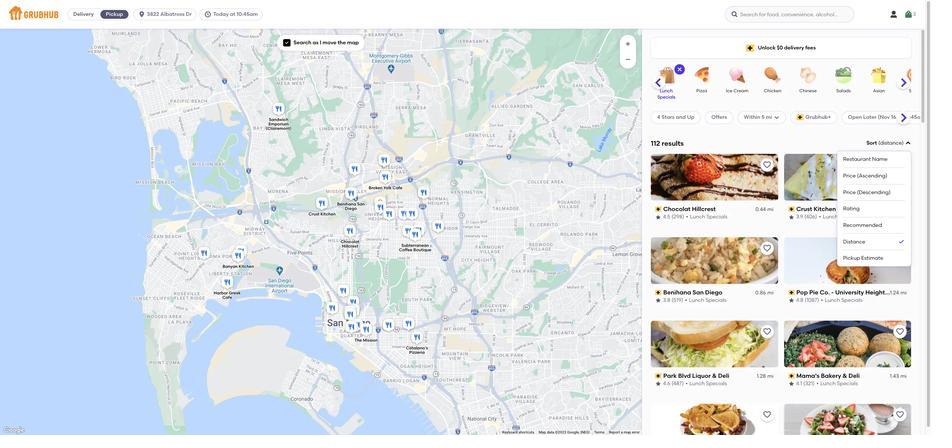 Task type: describe. For each thing, give the bounding box(es) containing it.
delivery button
[[68, 8, 99, 20]]

1 deli from the left
[[718, 372, 729, 379]]

subscription pass image for mama's bakery & deli
[[788, 374, 795, 379]]

as
[[313, 40, 319, 46]]

sandwich emporium (clairemont) image
[[271, 101, 286, 118]]

cafe for greek
[[222, 295, 232, 300]]

grapes & hops deli image
[[349, 317, 364, 334]]

star icon image left 3.9
[[788, 214, 794, 220]]

banyan kitchen
[[222, 264, 254, 269]]

subterranean coffee boutique image
[[408, 227, 423, 243]]

subscription pass image for park blvd liquor & deli
[[655, 374, 662, 379]]

pizzeria
[[409, 350, 425, 355]]

sandwich
[[269, 117, 288, 122]]

blvd)
[[906, 289, 921, 296]]

asian
[[873, 88, 885, 93]]

terms
[[594, 431, 605, 435]]

3 button
[[904, 8, 916, 21]]

(
[[879, 140, 880, 146]]

broken yolk cafe image
[[378, 170, 393, 186]]

chicken image
[[760, 67, 786, 83]]

mi for pop pie co. - university heights (park blvd)
[[901, 290, 907, 296]]

albatross
[[160, 11, 185, 17]]

benihana san diego logo image
[[651, 237, 778, 284]]

results
[[662, 139, 684, 148]]

co.
[[820, 289, 830, 296]]

distance option
[[843, 234, 905, 250]]

3822 albatross dr button
[[133, 8, 200, 20]]

4
[[657, 114, 660, 120]]

plus icon image
[[624, 40, 632, 48]]

minus icon image
[[624, 56, 632, 63]]

1 horizontal spatial at
[[898, 114, 903, 120]]

Search for food, convenience, alcohol... search field
[[725, 6, 854, 23]]

mama's
[[796, 372, 820, 379]]

benihana for benihana san diego
[[663, 289, 691, 296]]

• right (298)
[[686, 214, 688, 220]]

crust inside crust kitchen link
[[796, 206, 812, 213]]

report a map error
[[609, 431, 640, 435]]

el comal image
[[413, 221, 427, 237]]

mama's bakery & deli image
[[382, 207, 396, 223]]

mi for chocolat hillcrest
[[767, 206, 774, 213]]

pizza image
[[689, 67, 715, 83]]

16
[[891, 114, 896, 120]]

main navigation navigation
[[0, 0, 926, 29]]

(1087)
[[805, 297, 819, 304]]

broken
[[369, 186, 382, 190]]

112
[[651, 139, 660, 148]]

delivery
[[73, 11, 94, 17]]

save this restaurant button for 4.5 (298)
[[760, 158, 774, 172]]

distance
[[880, 140, 902, 146]]

pickup button
[[99, 8, 130, 20]]

specials for pie
[[841, 297, 862, 304]]

none field containing sort
[[837, 140, 911, 267]]

error
[[632, 431, 640, 435]]

grubhub plus flag logo image for grubhub+
[[797, 115, 804, 121]]

banyan kitchen image
[[231, 248, 245, 265]]

dr
[[186, 11, 192, 17]]

1 horizontal spatial hillcrest
[[692, 206, 716, 213]]

unlock $0 delivery fees
[[758, 45, 816, 51]]

carnivore sandwich image
[[325, 301, 339, 317]]

distance
[[843, 239, 865, 245]]

save this restaurant button for 3.9 (406)
[[893, 158, 907, 172]]

2 & from the left
[[843, 372, 847, 379]]

subterranean coffee boutique
[[399, 243, 431, 253]]

lunch for san
[[689, 297, 704, 304]]

chocolat cremerie image
[[344, 320, 359, 336]]

• lunch specials for liquor
[[686, 381, 727, 387]]

keyboard shortcuts
[[502, 431, 534, 435]]

chocolat hillcrest logo image
[[651, 154, 778, 201]]

a brooklyn pizzeria image
[[342, 304, 356, 321]]

chinese image
[[795, 67, 821, 83]]

specials for san
[[706, 297, 727, 304]]

soup image
[[902, 67, 927, 83]]

move
[[323, 40, 336, 46]]

crust inside the benihana san diego crust kitchen
[[308, 212, 319, 216]]

pop pie co. - university heights (park blvd) image
[[373, 200, 388, 216]]

chocolat hillcrest inside map "region"
[[341, 239, 359, 249]]

checkout
[[851, 257, 876, 263]]

1.43 mi
[[890, 373, 907, 379]]

to
[[845, 257, 850, 263]]

star icon image for co.
[[788, 298, 794, 304]]

broken yolk cafe  logo image
[[784, 404, 911, 435]]

$0
[[777, 45, 783, 51]]

greek
[[229, 291, 241, 296]]

sandwich emporium (clairemont)
[[266, 117, 291, 131]]

san for benihana san diego crust kitchen
[[357, 202, 365, 206]]

2 deli from the left
[[849, 372, 860, 379]]

• for liquor
[[686, 381, 688, 387]]

1.43
[[890, 373, 899, 379]]

the mission image
[[401, 224, 416, 240]]

)
[[902, 140, 904, 146]]

3.8
[[663, 297, 670, 304]]

svg image inside 3822 albatross dr button
[[138, 11, 146, 18]]

the incredible cheesecake company image
[[416, 185, 431, 201]]

svg image inside 'field'
[[905, 140, 911, 146]]

ka prao thai image
[[377, 153, 392, 169]]

up
[[687, 114, 695, 120]]

(519)
[[672, 297, 683, 304]]

star icon image for diego
[[655, 298, 661, 304]]

star icon image for liquor
[[655, 381, 661, 387]]

the mission image
[[359, 322, 373, 338]]

mi for mama's bakery & deli
[[901, 373, 907, 379]]

denny's - hazard center image
[[347, 162, 362, 178]]

stars
[[662, 114, 675, 120]]

3.9 (406)
[[796, 214, 817, 220]]

diego for benihana san diego
[[705, 289, 722, 296]]

benihana san diego crust kitchen
[[308, 202, 365, 216]]

• lunch specials right (298)
[[686, 214, 728, 220]]

specials for blvd
[[706, 381, 727, 387]]

10:45am
[[237, 11, 258, 17]]

(descending)
[[857, 189, 891, 196]]

salads image
[[831, 67, 857, 83]]

subscription pass image for pop pie co. - university heights (park blvd)
[[788, 290, 795, 295]]

subscription pass image for chocolat hillcrest
[[655, 207, 662, 212]]

the
[[354, 338, 362, 343]]

catalano's pizzeria image
[[410, 330, 424, 346]]

estimate
[[861, 255, 883, 262]]

star icon image left 4.5
[[655, 214, 661, 220]]

mi for park blvd liquor & deli
[[767, 373, 774, 379]]

boutique
[[413, 248, 431, 253]]

recommended
[[843, 222, 882, 228]]

• lunch specials for &
[[817, 381, 858, 387]]

• for diego
[[685, 297, 687, 304]]

0 vertical spatial map
[[347, 40, 359, 46]]

yolk
[[383, 186, 391, 190]]

1.28 mi
[[757, 373, 774, 379]]

4.5
[[663, 214, 670, 220]]

4.1
[[796, 381, 802, 387]]

fees
[[805, 45, 816, 51]]

(clairemont)
[[266, 126, 291, 131]]

grubhub plus flag logo image for unlock $0 delivery fees
[[746, 44, 755, 52]]

mama's bakery & deli
[[796, 372, 860, 379]]

list box containing restaurant name
[[843, 151, 905, 267]]

delivery
[[784, 45, 804, 51]]

pizza
[[696, 88, 707, 93]]

park blvd liquor & deli image
[[373, 195, 387, 211]]

ice cream
[[726, 88, 749, 93]]

(park
[[889, 289, 905, 296]]

google image
[[2, 426, 26, 435]]

the mission catalano's pizzeria
[[354, 338, 428, 355]]

search
[[294, 40, 311, 46]]

keyboard shortcuts button
[[502, 430, 534, 435]]

filiberto's mexican food image
[[431, 219, 445, 235]]

rock steady jamaican restaurant image
[[401, 316, 416, 332]]

pickup for pickup estimate
[[843, 255, 860, 262]]

pop pie co. - university heights (park blvd) logo image
[[784, 237, 911, 284]]

pop
[[796, 289, 808, 296]]

4 stars and up
[[657, 114, 695, 120]]

lunch specials
[[657, 88, 675, 100]]

crust kitchen image
[[314, 196, 329, 212]]

• lunch specials for diego
[[685, 297, 727, 304]]



Task type: vqa. For each thing, say whether or not it's contained in the screenshot.


Task type: locate. For each thing, give the bounding box(es) containing it.
save this restaurant image for 4.8 (1087)
[[896, 244, 905, 253]]

mi right 1.43
[[901, 373, 907, 379]]

0 vertical spatial hillcrest
[[692, 206, 716, 213]]

mi right 5
[[766, 114, 772, 120]]

price down the restaurant
[[843, 173, 856, 179]]

san for benihana san diego
[[693, 289, 704, 296]]

price for price (descending)
[[843, 189, 856, 196]]

• lunch specials
[[686, 214, 728, 220], [819, 214, 860, 220], [685, 297, 727, 304], [821, 297, 862, 304], [686, 381, 727, 387], [817, 381, 858, 387]]

1 vertical spatial hillcrest
[[342, 244, 358, 249]]

1.28
[[757, 373, 766, 379]]

star icon image left 4.1
[[788, 381, 794, 387]]

& right bakery
[[843, 372, 847, 379]]

• right (321)
[[817, 381, 819, 387]]

1 horizontal spatial &
[[843, 372, 847, 379]]

mi right 0.86
[[767, 290, 774, 296]]

0 horizontal spatial hillcrest
[[342, 244, 358, 249]]

• down 'blvd'
[[686, 381, 688, 387]]

4.1 (321)
[[796, 381, 815, 387]]

lunch down lunch specials "image"
[[660, 88, 673, 93]]

map right the a
[[624, 431, 631, 435]]

• lunch specials down liquor
[[686, 381, 727, 387]]

1 vertical spatial grubhub plus flag logo image
[[797, 115, 804, 121]]

• for &
[[817, 381, 819, 387]]

&
[[712, 372, 717, 379], [843, 372, 847, 379]]

0 horizontal spatial benihana
[[337, 202, 356, 206]]

hillcrest inside map "region"
[[342, 244, 358, 249]]

chocolat hillcrest image
[[342, 224, 357, 240]]

harbor
[[213, 291, 228, 296]]

mama's bakery & deli logo image
[[784, 321, 911, 368]]

0 vertical spatial at
[[230, 11, 235, 17]]

1 vertical spatial map
[[624, 431, 631, 435]]

price (descending)
[[843, 189, 891, 196]]

pie
[[809, 289, 818, 296]]

save this restaurant image for 4.5 (298)
[[763, 161, 771, 169]]

pickup for pickup
[[106, 11, 123, 17]]

(ascending)
[[857, 173, 887, 179]]

7 cafe image
[[347, 302, 361, 318]]

4.6
[[663, 381, 670, 387]]

mission
[[363, 338, 378, 343]]

subscription pass image left crust kitchen
[[788, 207, 795, 212]]

0 horizontal spatial grubhub plus flag logo image
[[746, 44, 755, 52]]

today at 10:45am
[[213, 11, 258, 17]]

• lunch specials down crust kitchen link
[[819, 214, 860, 220]]

subscription pass image
[[788, 207, 795, 212], [788, 290, 795, 295], [655, 374, 662, 379], [788, 374, 795, 379]]

1 horizontal spatial deli
[[849, 372, 860, 379]]

open later (nov 16 at 10:45am)
[[848, 114, 927, 120]]

san inside the benihana san diego crust kitchen
[[357, 202, 365, 206]]

at right 16
[[898, 114, 903, 120]]

star icon image left 4.8
[[788, 298, 794, 304]]

4.8 (1087)
[[796, 297, 819, 304]]

svg image for today at 10:45am
[[204, 11, 212, 18]]

data
[[547, 431, 554, 435]]

subway - c st (downtown) image
[[346, 303, 361, 320]]

i
[[320, 40, 321, 46]]

deli right bakery
[[849, 372, 860, 379]]

2 price from the top
[[843, 189, 856, 196]]

at inside button
[[230, 11, 235, 17]]

subterranean
[[401, 243, 429, 248]]

ice
[[726, 88, 733, 93]]

lunch for blvd
[[690, 381, 705, 387]]

star icon image left 3.8
[[655, 298, 661, 304]]

1 vertical spatial diego
[[705, 289, 722, 296]]

subscription pass image
[[655, 207, 662, 212], [655, 290, 662, 295]]

•
[[686, 214, 688, 220], [819, 214, 821, 220], [685, 297, 687, 304], [821, 297, 823, 304], [686, 381, 688, 387], [817, 381, 819, 387]]

svg image inside today at 10:45am button
[[204, 11, 212, 18]]

1 & from the left
[[712, 372, 717, 379]]

chocolat up (298)
[[663, 206, 691, 213]]

grubhub plus flag logo image left grubhub+
[[797, 115, 804, 121]]

unlock
[[758, 45, 776, 51]]

at
[[230, 11, 235, 17], [898, 114, 903, 120]]

restaurant
[[843, 156, 871, 163]]

lunch down mama's bakery & deli
[[820, 381, 836, 387]]

benihana up (519)
[[663, 289, 691, 296]]

2 horizontal spatial kitchen
[[814, 206, 836, 213]]

asian image
[[866, 67, 892, 83]]

1 vertical spatial san
[[693, 289, 704, 296]]

(298)
[[672, 214, 684, 220]]

salads
[[836, 88, 851, 93]]

0 vertical spatial chocolat hillcrest
[[663, 206, 716, 213]]

cafe
[[392, 186, 402, 190], [222, 295, 232, 300]]

map region
[[0, 0, 733, 435]]

save this restaurant image
[[763, 161, 771, 169], [896, 161, 905, 169], [763, 244, 771, 253], [896, 244, 905, 253], [763, 327, 771, 336], [763, 411, 771, 420], [896, 411, 905, 420]]

1 vertical spatial subscription pass image
[[655, 290, 662, 295]]

san down benihana san diego logo
[[693, 289, 704, 296]]

0 vertical spatial grubhub plus flag logo image
[[746, 44, 755, 52]]

chicken
[[764, 88, 782, 93]]

(406)
[[805, 214, 817, 220]]

deli
[[718, 372, 729, 379], [849, 372, 860, 379]]

price for price (ascending)
[[843, 173, 856, 179]]

0.86 mi
[[755, 290, 774, 296]]

1 vertical spatial cafe
[[222, 295, 232, 300]]

svg image for 3
[[904, 10, 913, 19]]

save this restaurant button for 4.1 (321)
[[893, 325, 907, 338]]

and
[[676, 114, 686, 120]]

at right today
[[230, 11, 235, 17]]

0 horizontal spatial kitchen
[[239, 264, 254, 269]]

mi right 0.44
[[767, 206, 774, 213]]

0 horizontal spatial chocolat hillcrest
[[341, 239, 359, 249]]

• lunch specials down bakery
[[817, 381, 858, 387]]

• lunch specials for co.
[[821, 297, 862, 304]]

grubhub+
[[806, 114, 831, 120]]

grubhub plus flag logo image
[[746, 44, 755, 52], [797, 115, 804, 121]]

park
[[663, 372, 677, 379]]

list box
[[843, 151, 905, 267]]

specials for bakery
[[837, 381, 858, 387]]

0 horizontal spatial chocolat
[[341, 239, 359, 244]]

3.9
[[796, 214, 803, 220]]

park blvd liquor & deli logo image
[[651, 321, 778, 368]]

1 vertical spatial at
[[898, 114, 903, 120]]

chocolat down the benihana san diego crust kitchen in the top of the page
[[341, 239, 359, 244]]

(nov
[[878, 114, 890, 120]]

san
[[357, 202, 365, 206], [693, 289, 704, 296]]

star icon image for &
[[788, 381, 794, 387]]

0 horizontal spatial diego
[[345, 206, 357, 211]]

lunch for pie
[[825, 297, 840, 304]]

kitchen for crust kitchen
[[814, 206, 836, 213]]

svg image
[[904, 10, 913, 19], [204, 11, 212, 18], [285, 41, 289, 45], [677, 66, 683, 72]]

4.6 (487)
[[663, 381, 684, 387]]

price up rating
[[843, 189, 856, 196]]

mi right the 1.28
[[767, 373, 774, 379]]

0 horizontal spatial &
[[712, 372, 717, 379]]

sort ( distance )
[[867, 140, 904, 146]]

1 horizontal spatial san
[[693, 289, 704, 296]]

lunch for bakery
[[820, 381, 836, 387]]

lunch specials image
[[654, 67, 679, 83]]

3822 albatross dr
[[147, 11, 192, 17]]

1 horizontal spatial cafe
[[392, 186, 402, 190]]

price (ascending)
[[843, 173, 887, 179]]

benihana for benihana san diego crust kitchen
[[337, 202, 356, 206]]

delifruits image
[[343, 304, 358, 321]]

pickup inside list box
[[843, 255, 860, 262]]

1 horizontal spatial chocolat
[[663, 206, 691, 213]]

fatboy's deli n spirit image
[[411, 223, 426, 239]]

1 horizontal spatial kitchen
[[320, 212, 336, 216]]

4.8
[[796, 297, 804, 304]]

cafe inside harbor greek cafe
[[222, 295, 232, 300]]

0 vertical spatial cafe
[[392, 186, 402, 190]]

• down co.
[[821, 297, 823, 304]]

diego down benihana san diego logo
[[705, 289, 722, 296]]

benihana right crust kitchen "image"
[[337, 202, 356, 206]]

3
[[913, 11, 916, 17]]

lunch down park blvd liquor & deli
[[690, 381, 705, 387]]

star icon image left "4.6"
[[655, 381, 661, 387]]

0 vertical spatial subscription pass image
[[655, 207, 662, 212]]

& right liquor
[[712, 372, 717, 379]]

lunch for hillcrest
[[690, 214, 705, 220]]

cotija's mexican food image
[[381, 318, 396, 334]]

lunch down benihana san diego
[[689, 297, 704, 304]]

0 vertical spatial price
[[843, 173, 856, 179]]

search as i move the map
[[294, 40, 359, 46]]

save this restaurant button for 4.8 (1087)
[[893, 242, 907, 255]]

-
[[831, 289, 834, 296]]

1 vertical spatial price
[[843, 189, 856, 196]]

0 horizontal spatial deli
[[718, 372, 729, 379]]

benihana inside the benihana san diego crust kitchen
[[337, 202, 356, 206]]

subscription pass image for crust kitchen
[[788, 207, 795, 212]]

pop pie co. - university heights (park blvd)
[[796, 289, 921, 296]]

svg image for search as i move the map
[[285, 41, 289, 45]]

grubhub plus flag logo image left unlock
[[746, 44, 755, 52]]

proceed to checkout
[[822, 257, 876, 263]]

kitchen inside the benihana san diego crust kitchen
[[320, 212, 336, 216]]

star icon image
[[655, 214, 661, 220], [788, 214, 794, 220], [655, 298, 661, 304], [788, 298, 794, 304], [655, 381, 661, 387], [788, 381, 794, 387]]

0 vertical spatial san
[[357, 202, 365, 206]]

san left "park blvd liquor & deli" icon
[[357, 202, 365, 206]]

1 subscription pass image from the top
[[655, 207, 662, 212]]

• lunch specials down university
[[821, 297, 862, 304]]

catalano's
[[406, 346, 428, 351]]

subscription pass image left the 'pop'
[[788, 290, 795, 295]]

terms link
[[594, 431, 605, 435]]

0 horizontal spatial at
[[230, 11, 235, 17]]

1 horizontal spatial crust
[[796, 206, 812, 213]]

map data ©2023 google, inegi
[[539, 431, 590, 435]]

0 vertical spatial benihana
[[337, 202, 356, 206]]

chocolat inside map "region"
[[341, 239, 359, 244]]

pickup inside pickup button
[[106, 11, 123, 17]]

san diego chicken pie shop image
[[397, 206, 411, 222]]

within 5 mi
[[744, 114, 772, 120]]

crust kitchen logo image
[[784, 154, 911, 201]]

report a map error link
[[609, 431, 640, 435]]

0.44
[[756, 206, 766, 213]]

0 vertical spatial diego
[[345, 206, 357, 211]]

denny's - hazard center logo image
[[651, 404, 778, 435]]

sort
[[867, 140, 877, 146]]

save this restaurant button for 4.6 (487)
[[760, 325, 774, 338]]

diego
[[345, 206, 357, 211], [705, 289, 722, 296]]

price
[[843, 173, 856, 179], [843, 189, 856, 196]]

deli right liquor
[[718, 372, 729, 379]]

olala crepes image
[[234, 244, 248, 260]]

1 vertical spatial pickup
[[843, 255, 860, 262]]

svg image inside 3 button
[[904, 10, 913, 19]]

open
[[848, 114, 862, 120]]

1 horizontal spatial diego
[[705, 289, 722, 296]]

grind coffee shop image
[[336, 283, 351, 300]]

3.8 (519)
[[663, 297, 683, 304]]

google,
[[567, 431, 580, 435]]

2 subscription pass image from the top
[[655, 290, 662, 295]]

check icon image
[[898, 238, 905, 246]]

cafe right yolk
[[392, 186, 402, 190]]

save this restaurant image for 4.6 (487)
[[763, 327, 771, 336]]

crust kitchen link
[[788, 205, 907, 214]]

crust kitchen
[[796, 206, 836, 213]]

0 vertical spatial pickup
[[106, 11, 123, 17]]

cafe for yolk
[[392, 186, 402, 190]]

name
[[872, 156, 888, 163]]

lunch right (298)
[[690, 214, 705, 220]]

lunch down -
[[825, 297, 840, 304]]

1 horizontal spatial grubhub plus flag logo image
[[797, 115, 804, 121]]

(487)
[[672, 381, 684, 387]]

save this restaurant image for 3.9 (406)
[[896, 161, 905, 169]]

mi for benihana san diego
[[767, 290, 774, 296]]

map right the the at the top left of the page
[[347, 40, 359, 46]]

broken yolk cafe
[[369, 186, 402, 190]]

1 horizontal spatial pickup
[[843, 255, 860, 262]]

a
[[621, 431, 623, 435]]

later
[[863, 114, 877, 120]]

the
[[338, 40, 346, 46]]

cafe down harbor greek cafe image
[[222, 295, 232, 300]]

(321)
[[803, 381, 815, 387]]

hillcrest down chocolat hillcrest logo
[[692, 206, 716, 213]]

1 vertical spatial chocolat hillcrest
[[341, 239, 359, 249]]

keyboard
[[502, 431, 518, 435]]

save this restaurant button for 3.8 (519)
[[760, 242, 774, 255]]

subscription pass image inside crust kitchen link
[[788, 207, 795, 212]]

• for co.
[[821, 297, 823, 304]]

1 horizontal spatial benihana
[[663, 289, 691, 296]]

1 horizontal spatial chocolat hillcrest
[[663, 206, 716, 213]]

• right (519)
[[685, 297, 687, 304]]

european cake gallery image
[[197, 246, 211, 262]]

benihana san diego image
[[344, 186, 358, 202]]

0 horizontal spatial pickup
[[106, 11, 123, 17]]

map
[[539, 431, 546, 435]]

mi right 1.24
[[901, 290, 907, 296]]

ice cream image
[[724, 67, 750, 83]]

• down crust kitchen
[[819, 214, 821, 220]]

svg image
[[889, 10, 898, 19], [138, 11, 146, 18], [731, 11, 738, 18], [774, 115, 780, 121], [905, 140, 911, 146]]

report
[[609, 431, 620, 435]]

chocolat
[[663, 206, 691, 213], [341, 239, 359, 244]]

diego inside the benihana san diego crust kitchen
[[345, 206, 357, 211]]

kitchen for banyan kitchen
[[239, 264, 254, 269]]

None field
[[837, 140, 911, 267]]

cocina 35 image
[[346, 295, 361, 311]]

rating
[[843, 206, 860, 212]]

0 horizontal spatial crust
[[308, 212, 319, 216]]

0 horizontal spatial map
[[347, 40, 359, 46]]

1 vertical spatial chocolat
[[341, 239, 359, 244]]

diego for benihana san diego crust kitchen
[[345, 206, 357, 211]]

subscription pass image left mama's
[[788, 374, 795, 379]]

subscription pass image for benihana san diego
[[655, 290, 662, 295]]

0 vertical spatial chocolat
[[663, 206, 691, 213]]

0 horizontal spatial san
[[357, 202, 365, 206]]

save this restaurant image
[[896, 327, 905, 336]]

save this restaurant image for 3.8 (519)
[[763, 244, 771, 253]]

specials for hillcrest
[[707, 214, 728, 220]]

lunch inside lunch specials
[[660, 88, 673, 93]]

today at 10:45am button
[[200, 8, 266, 20]]

1 horizontal spatial map
[[624, 431, 631, 435]]

112 results
[[651, 139, 684, 148]]

harbor greek cafe image
[[220, 275, 235, 291]]

• lunch specials down benihana san diego
[[685, 297, 727, 304]]

senor taquero image
[[343, 307, 358, 323]]

0 horizontal spatial cafe
[[222, 295, 232, 300]]

ray's mexican restaurant image
[[404, 206, 419, 222]]

lunch down crust kitchen
[[823, 214, 838, 220]]

today
[[213, 11, 229, 17]]

subscription pass image left 'park'
[[655, 374, 662, 379]]

1 price from the top
[[843, 173, 856, 179]]

1 vertical spatial benihana
[[663, 289, 691, 296]]

specials
[[657, 95, 675, 100], [707, 214, 728, 220], [839, 214, 860, 220], [706, 297, 727, 304], [841, 297, 862, 304], [706, 381, 727, 387], [837, 381, 858, 387]]

diego down benihana san diego image
[[345, 206, 357, 211]]

hillcrest down chocolat hillcrest image
[[342, 244, 358, 249]]



